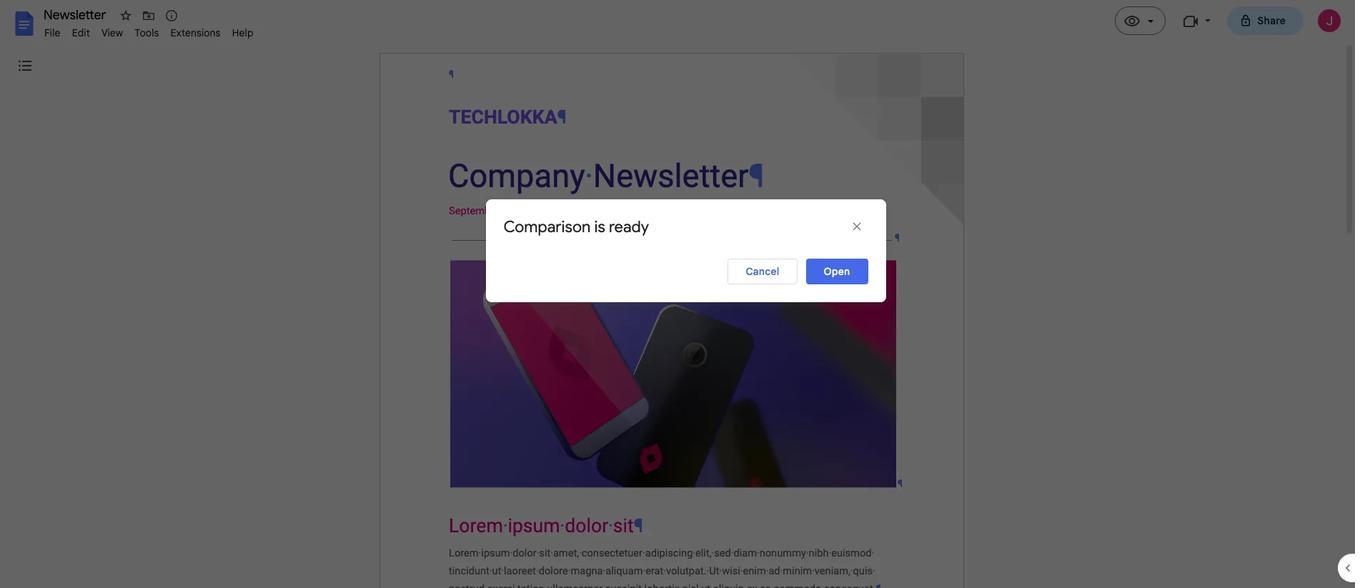 Task type: vqa. For each thing, say whether or not it's contained in the screenshot.
TEXT FIELD
no



Task type: locate. For each thing, give the bounding box(es) containing it.
menu bar inside menu bar banner
[[39, 19, 259, 42]]

comparison is ready
[[504, 217, 649, 236]]

newsletter element
[[39, 6, 1356, 28]]

cancel
[[746, 265, 780, 278]]

comparison
[[504, 217, 591, 236]]

comparison is ready dialog
[[486, 199, 886, 302]]

newsletter
[[44, 7, 106, 23]]

ready
[[609, 217, 649, 236]]

Star checkbox
[[116, 6, 136, 26]]

menu bar
[[39, 19, 259, 42]]

open
[[824, 265, 851, 278]]



Task type: describe. For each thing, give the bounding box(es) containing it.
menu bar banner
[[0, 0, 1356, 588]]

comparison is ready application
[[0, 0, 1356, 588]]

open button
[[806, 258, 868, 284]]

cancel button
[[728, 258, 798, 284]]

comparison is ready heading
[[504, 217, 649, 237]]

share. private to only me. image
[[1240, 14, 1252, 27]]

is
[[594, 217, 605, 236]]



